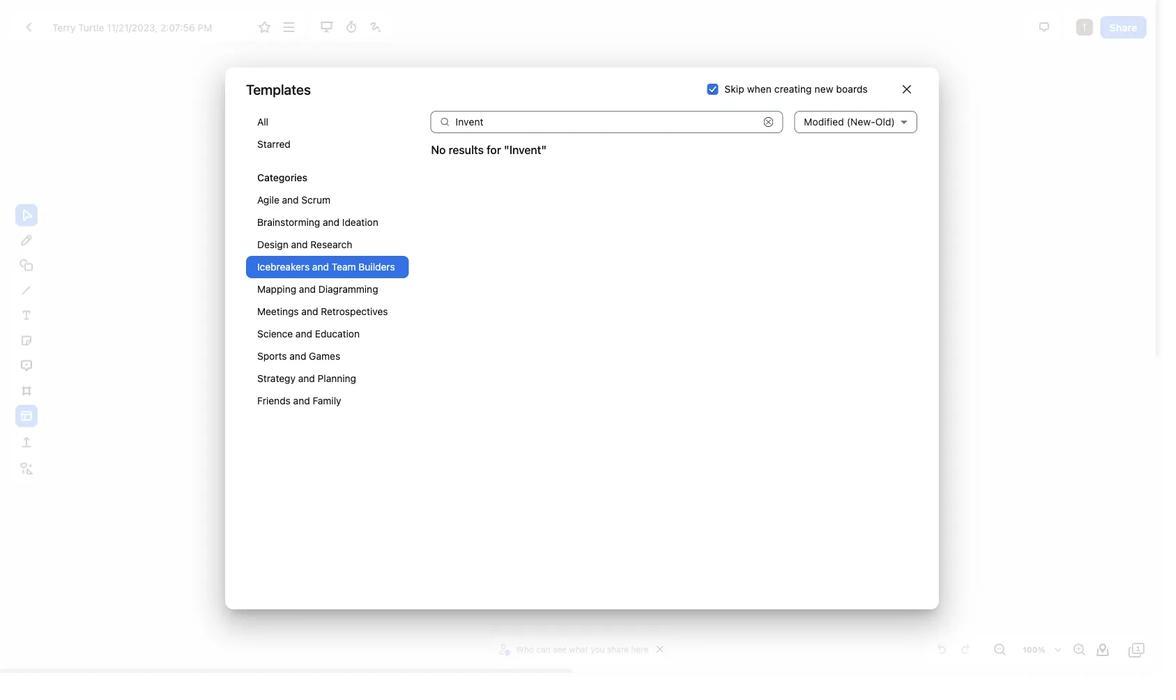 Task type: describe. For each thing, give the bounding box(es) containing it.
strategy and planning
[[257, 373, 356, 384]]

categories
[[257, 172, 308, 183]]

laser image
[[367, 19, 384, 36]]

sports
[[257, 350, 287, 362]]

meetings and retrospectives
[[257, 306, 388, 317]]

design and research
[[257, 239, 352, 250]]

boards
[[836, 83, 868, 95]]

categories element
[[246, 111, 409, 426]]

star this whiteboard image
[[256, 19, 273, 36]]

icebreakers
[[257, 261, 310, 273]]

planning
[[318, 373, 356, 384]]

present image
[[318, 19, 335, 36]]

and for mapping
[[299, 284, 316, 295]]

pages image
[[1129, 641, 1146, 658]]

when
[[747, 83, 772, 95]]

Search Templates in Icebreakers and Team Builders text field
[[456, 111, 758, 133]]

creating
[[775, 83, 812, 95]]

old)
[[876, 116, 895, 128]]

(new-
[[847, 116, 876, 128]]

team
[[332, 261, 356, 273]]

mapping and diagramming
[[257, 284, 378, 295]]

you
[[591, 644, 605, 654]]

results
[[449, 143, 484, 157]]

who can see what you share here button
[[497, 639, 652, 660]]

more tools image
[[18, 461, 35, 477]]

science and education
[[257, 328, 360, 340]]

and for sports
[[290, 350, 306, 362]]

science
[[257, 328, 293, 340]]

starred
[[257, 138, 291, 150]]

no results for "invent"
[[431, 143, 547, 157]]

skip when creating new boards
[[725, 83, 868, 95]]

meetings
[[257, 306, 299, 317]]

share
[[607, 644, 629, 654]]

skip
[[725, 83, 745, 95]]

brainstorming and ideation
[[257, 217, 378, 228]]

education
[[315, 328, 360, 340]]

what
[[569, 644, 588, 654]]

who can see what you share here
[[516, 644, 649, 654]]

here
[[631, 644, 649, 654]]



Task type: locate. For each thing, give the bounding box(es) containing it.
and up science and education
[[301, 306, 318, 317]]

brainstorming
[[257, 217, 320, 228]]

agile
[[257, 194, 279, 206]]

for
[[487, 143, 501, 157]]

zoom in image
[[1071, 641, 1088, 658]]

templates
[[246, 81, 311, 97]]

no
[[431, 143, 446, 157]]

friends and family
[[257, 395, 341, 407]]

upload pdfs and images image
[[18, 434, 35, 451]]

and right agile
[[282, 194, 299, 206]]

and for strategy
[[298, 373, 315, 384]]

design
[[257, 239, 288, 250]]

and for agile
[[282, 194, 299, 206]]

modified
[[804, 116, 844, 128]]

mapping
[[257, 284, 296, 295]]

more options image
[[281, 19, 297, 36]]

can
[[536, 644, 551, 654]]

builders
[[359, 261, 395, 273]]

retrospectives
[[321, 306, 388, 317]]

and for brainstorming
[[323, 217, 340, 228]]

friends
[[257, 395, 291, 407]]

and for icebreakers
[[312, 261, 329, 273]]

timer image
[[343, 19, 360, 36]]

and up sports and games
[[296, 328, 312, 340]]

research
[[311, 239, 352, 250]]

share
[[1110, 21, 1138, 33]]

all
[[257, 116, 268, 128]]

%
[[1038, 645, 1046, 654]]

and
[[282, 194, 299, 206], [323, 217, 340, 228], [291, 239, 308, 250], [312, 261, 329, 273], [299, 284, 316, 295], [301, 306, 318, 317], [296, 328, 312, 340], [290, 350, 306, 362], [298, 373, 315, 384], [293, 395, 310, 407]]

100
[[1023, 645, 1038, 654]]

family
[[313, 395, 341, 407]]

new
[[815, 83, 834, 95]]

who
[[516, 644, 534, 654]]

games
[[309, 350, 340, 362]]

zoom out image
[[991, 641, 1008, 658]]

and for friends
[[293, 395, 310, 407]]

sports and games
[[257, 350, 340, 362]]

dashboard image
[[20, 19, 37, 36]]

and up meetings and retrospectives
[[299, 284, 316, 295]]

and for science
[[296, 328, 312, 340]]

strategy
[[257, 373, 296, 384]]

Document name text field
[[42, 16, 251, 38]]

and for design
[[291, 239, 308, 250]]

modified (new-old) button
[[794, 99, 918, 145]]

comment panel image
[[1036, 19, 1053, 36]]

and up research
[[323, 217, 340, 228]]

scrum
[[301, 194, 331, 206]]

modified (new-old)
[[804, 116, 895, 128]]

and up strategy and planning at the left of the page
[[290, 350, 306, 362]]

and up the mapping and diagramming at the left of page
[[312, 261, 329, 273]]

share button
[[1101, 16, 1147, 38]]

and down brainstorming
[[291, 239, 308, 250]]

diagramming
[[318, 284, 378, 295]]

100 %
[[1023, 645, 1046, 654]]

ideation
[[342, 217, 378, 228]]

see
[[553, 644, 567, 654]]

icebreakers and team builders
[[257, 261, 395, 273]]

agile and scrum
[[257, 194, 331, 206]]

and for meetings
[[301, 306, 318, 317]]

templates image
[[18, 408, 35, 424]]

and up friends and family on the left of the page
[[298, 373, 315, 384]]

"invent"
[[504, 143, 547, 157]]

and down strategy and planning at the left of the page
[[293, 395, 310, 407]]

no results for "invent" status
[[431, 142, 547, 158]]



Task type: vqa. For each thing, say whether or not it's contained in the screenshot.
first "Share" image from the bottom of the page
no



